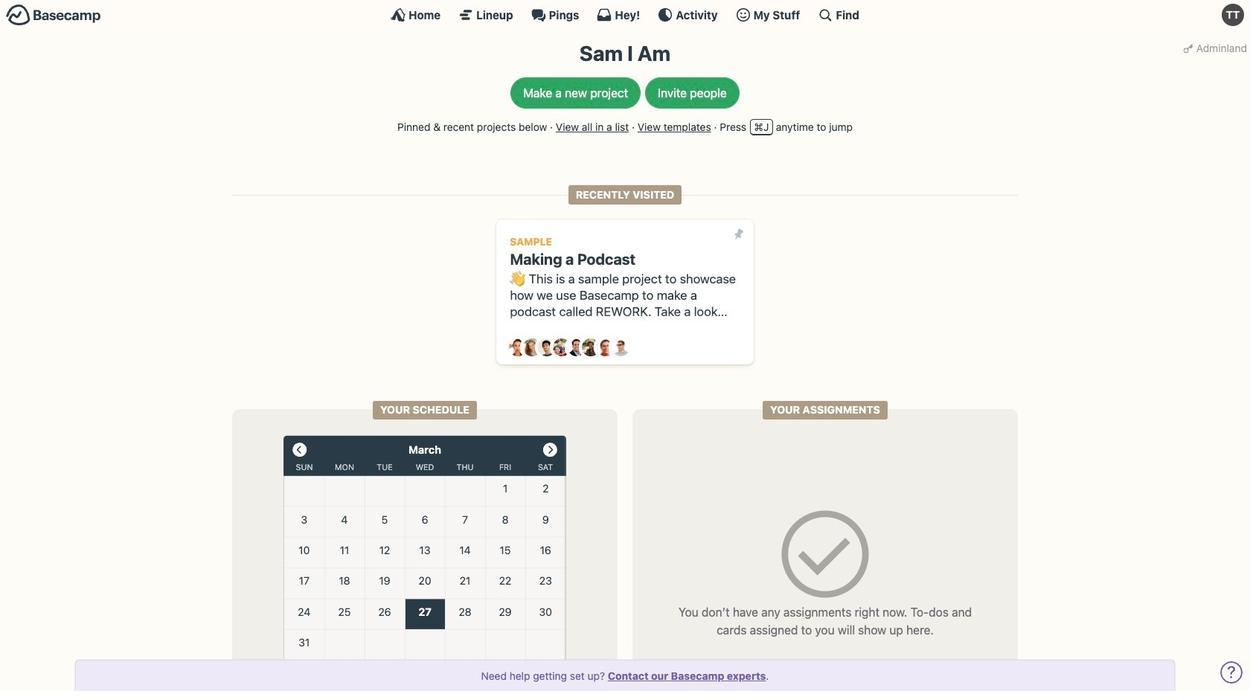 Task type: locate. For each thing, give the bounding box(es) containing it.
terry turtle image
[[1222, 4, 1245, 26]]

victor cooper image
[[612, 339, 630, 357]]

cheryl walters image
[[524, 339, 542, 357]]

jared davis image
[[538, 339, 556, 357]]

josh fiske image
[[568, 339, 586, 357]]

keyboard shortcut: ⌘ + / image
[[818, 7, 833, 22]]

nicole katz image
[[582, 339, 600, 357]]

switch accounts image
[[6, 4, 101, 27]]



Task type: describe. For each thing, give the bounding box(es) containing it.
annie bryan image
[[509, 339, 527, 357]]

jennifer young image
[[553, 339, 571, 357]]

main element
[[0, 0, 1251, 29]]

steve marsh image
[[597, 339, 615, 357]]



Task type: vqa. For each thing, say whether or not it's contained in the screenshot.
Josh Fiske icon
yes



